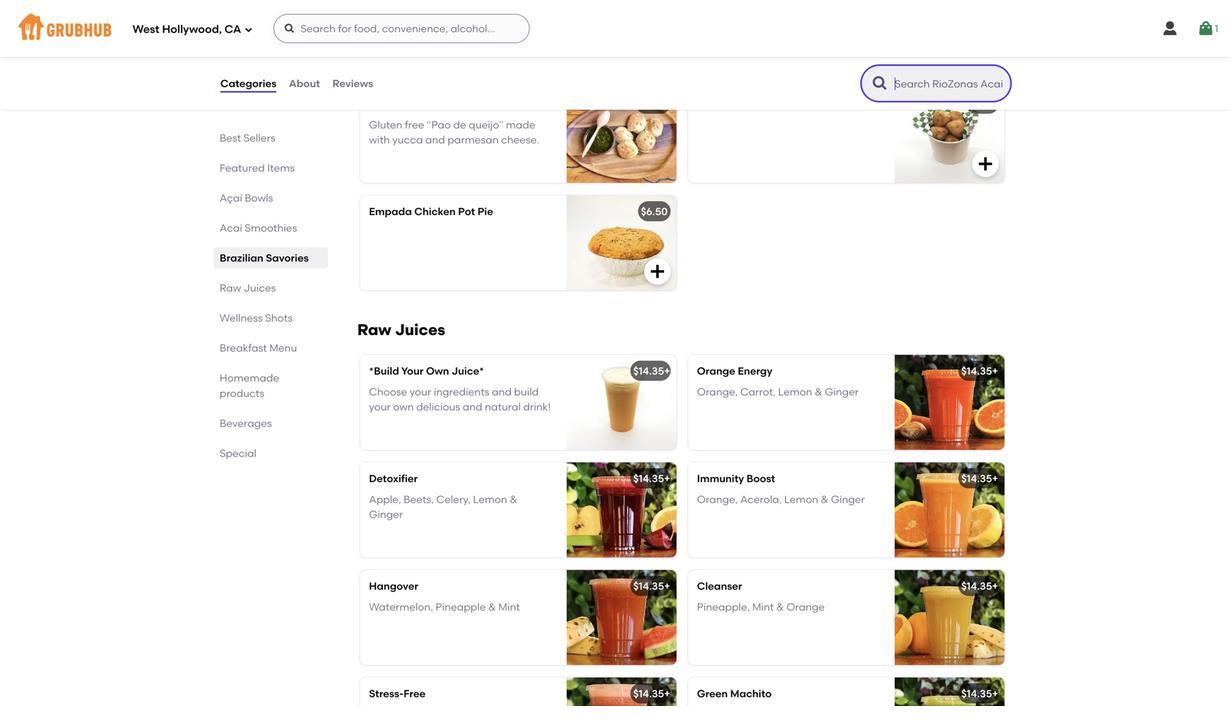 Task type: describe. For each thing, give the bounding box(es) containing it.
free
[[405, 119, 425, 131]]

savories
[[266, 252, 309, 264]]

green machito
[[697, 688, 772, 701]]

shots
[[265, 312, 293, 325]]

west hollywood, ca
[[133, 23, 241, 36]]

$14.35 for orange, acerola, lemon & ginger
[[962, 473, 993, 486]]

$14.35 + for orange, acerola, lemon & ginger
[[962, 473, 999, 486]]

& right carrot,
[[815, 386, 823, 399]]

about button
[[288, 57, 321, 110]]

*build your own juice* image
[[567, 355, 677, 451]]

bread
[[410, 98, 440, 110]]

de
[[454, 119, 467, 131]]

breakfast
[[220, 342, 267, 355]]

reviews
[[333, 77, 373, 90]]

immunity boost image
[[895, 463, 1005, 558]]

+ for pineapple, mint & orange
[[993, 581, 999, 593]]

$14.35 for watermelon, pineapple & mint
[[634, 581, 664, 593]]

açaí bowls
[[220, 192, 273, 204]]

croquette
[[741, 98, 793, 110]]

& right the "acerola,"
[[821, 494, 829, 506]]

empada chicken pot pie image
[[567, 196, 677, 291]]

detoxifier image
[[567, 463, 677, 558]]

orange energy
[[697, 365, 773, 378]]

1 vertical spatial orange
[[787, 601, 825, 614]]

0 horizontal spatial svg image
[[284, 23, 296, 34]]

pineapple, mint & orange
[[697, 601, 825, 614]]

+ for apple, beets, celery, lemon & ginger
[[664, 473, 671, 486]]

0 horizontal spatial svg image
[[244, 25, 253, 34]]

1 mint from the left
[[499, 601, 520, 614]]

hollywood,
[[162, 23, 222, 36]]

queijo"
[[469, 119, 504, 131]]

brazilian savories tab
[[220, 251, 322, 266]]

best sellers
[[220, 132, 276, 144]]

special tab
[[220, 446, 322, 462]]

green
[[697, 688, 728, 701]]

categories button
[[220, 57, 277, 110]]

svg image inside the 1 "button"
[[1198, 20, 1215, 37]]

empada
[[369, 206, 412, 218]]

0 horizontal spatial chicken
[[415, 206, 456, 218]]

cheese.
[[501, 134, 540, 146]]

baked
[[451, 11, 483, 23]]

delicious freshly baked savory with complimentary chimi-churri sauce
[[369, 11, 541, 38]]

chicken croquette (brazilian coxinha) image
[[895, 88, 1005, 183]]

ginger for orange, acerola, lemon & ginger
[[831, 494, 865, 506]]

0 horizontal spatial your
[[369, 401, 391, 413]]

best sellers tab
[[220, 130, 322, 146]]

sellers
[[244, 132, 276, 144]]

"pao
[[427, 119, 451, 131]]

orange, for orange, acerola, lemon & ginger
[[697, 494, 738, 506]]

2 horizontal spatial and
[[492, 386, 512, 399]]

breakfast menu tab
[[220, 341, 322, 356]]

wellness shots tab
[[220, 311, 322, 326]]

machito
[[731, 688, 772, 701]]

$14.35 + for watermelon, pineapple & mint
[[634, 581, 671, 593]]

choose
[[369, 386, 407, 399]]

+ for watermelon, pineapple & mint
[[664, 581, 671, 593]]

orange, carrot, lemon & ginger
[[697, 386, 859, 399]]

homemade empanada image
[[895, 0, 1005, 76]]

raw inside raw juices tab
[[220, 282, 241, 295]]

watermelon,
[[369, 601, 433, 614]]

detoxifier
[[369, 473, 418, 486]]

1 button
[[1198, 15, 1219, 42]]

pineapple
[[436, 601, 486, 614]]

+ for choose your ingredients and build your own delicious and natural drink!
[[664, 365, 671, 378]]

cheese bread image
[[567, 88, 677, 183]]

$14.35 for pineapple, mint & orange
[[962, 581, 993, 593]]

3 homemade empanadas image
[[567, 0, 677, 76]]

beverages tab
[[220, 416, 322, 432]]

items
[[267, 162, 295, 174]]

featured items tab
[[220, 160, 322, 176]]

juice*
[[452, 365, 484, 378]]

$14.35 + for pineapple, mint & orange
[[962, 581, 999, 593]]

main navigation navigation
[[0, 0, 1231, 57]]

cheese bread
[[369, 98, 440, 110]]

watermelon, pineapple & mint
[[369, 601, 520, 614]]

boost
[[747, 473, 776, 486]]

lemon inside apple, beets, celery, lemon & ginger
[[473, 494, 508, 506]]

1 vertical spatial raw
[[358, 321, 391, 340]]

immunity boost
[[697, 473, 776, 486]]

$14.35 + for orange, carrot, lemon & ginger
[[962, 365, 999, 378]]

orange energy image
[[895, 355, 1005, 451]]

& right pineapple
[[489, 601, 496, 614]]

acerola,
[[741, 494, 782, 506]]

ingredients
[[434, 386, 490, 399]]

stress-free
[[369, 688, 426, 701]]

$6.75
[[639, 98, 664, 110]]

pot
[[458, 206, 475, 218]]

complimentary
[[369, 26, 445, 38]]

$14.35 + for apple, beets, celery, lemon & ginger
[[634, 473, 671, 486]]

energy
[[738, 365, 773, 378]]

acai smoothies
[[220, 222, 297, 234]]

featured items
[[220, 162, 295, 174]]

parmesan
[[448, 134, 499, 146]]

hangover image
[[567, 571, 677, 666]]

lemon for immunity boost
[[785, 494, 819, 506]]

(brazilian
[[795, 98, 843, 110]]

açaí
[[220, 192, 242, 204]]

lemon for orange energy
[[779, 386, 813, 399]]

cheese
[[369, 98, 407, 110]]

stress free image
[[567, 679, 677, 707]]

$14.35 for apple, beets, celery, lemon & ginger
[[634, 473, 664, 486]]

0 vertical spatial orange
[[697, 365, 736, 378]]

acai
[[220, 222, 242, 234]]

reviews button
[[332, 57, 374, 110]]

yucca
[[393, 134, 423, 146]]

featured
[[220, 162, 265, 174]]

build
[[514, 386, 539, 399]]

immunity
[[697, 473, 745, 486]]

search icon image
[[872, 75, 889, 92]]

1 horizontal spatial raw juices
[[358, 321, 446, 340]]

$14.35 + for choose your ingredients and build your own delicious and natural drink!
[[634, 365, 671, 378]]

& inside apple, beets, celery, lemon & ginger
[[510, 494, 518, 506]]

orange, for orange, carrot, lemon & ginger
[[697, 386, 738, 399]]

delicious
[[417, 401, 460, 413]]

delicious
[[369, 11, 414, 23]]

cleanser image
[[895, 571, 1005, 666]]

açaí bowls tab
[[220, 190, 322, 206]]



Task type: vqa. For each thing, say whether or not it's contained in the screenshot.
HOMEMADE PRODUCTS tab
yes



Task type: locate. For each thing, give the bounding box(es) containing it.
wellness shots
[[220, 312, 293, 325]]

ginger
[[825, 386, 859, 399], [831, 494, 865, 506], [369, 509, 403, 521]]

your down choose
[[369, 401, 391, 413]]

mint right pineapple
[[499, 601, 520, 614]]

1 vertical spatial juices
[[395, 321, 446, 340]]

with
[[520, 11, 541, 23], [369, 134, 390, 146]]

Search for food, convenience, alcohol... search field
[[274, 14, 530, 43]]

special
[[220, 448, 257, 460]]

lemon right carrot,
[[779, 386, 813, 399]]

ginger inside apple, beets, celery, lemon & ginger
[[369, 509, 403, 521]]

about
[[289, 77, 320, 90]]

lemon right the "acerola,"
[[785, 494, 819, 506]]

1 horizontal spatial orange
[[787, 601, 825, 614]]

and
[[426, 134, 445, 146], [492, 386, 512, 399], [463, 401, 483, 413]]

with inside delicious freshly baked savory with complimentary chimi-churri sauce
[[520, 11, 541, 23]]

2 vertical spatial ginger
[[369, 509, 403, 521]]

your down *build your own juice*
[[410, 386, 432, 399]]

0 vertical spatial raw
[[220, 282, 241, 295]]

best
[[220, 132, 241, 144]]

1 vertical spatial with
[[369, 134, 390, 146]]

coxinha)
[[845, 98, 891, 110]]

1 vertical spatial chicken
[[415, 206, 456, 218]]

wellness
[[220, 312, 263, 325]]

beverages
[[220, 418, 272, 430]]

and inside gluten free "pao de queijo" made with yucca and parmesan cheese.
[[426, 134, 445, 146]]

gluten free "pao de queijo" made with yucca and parmesan cheese.
[[369, 119, 540, 146]]

0 vertical spatial raw juices
[[220, 282, 276, 295]]

carrot,
[[741, 386, 776, 399]]

celery,
[[437, 494, 471, 506]]

0 vertical spatial juices
[[244, 282, 276, 295]]

orange, acerola, lemon & ginger
[[697, 494, 865, 506]]

lemon
[[779, 386, 813, 399], [473, 494, 508, 506], [785, 494, 819, 506]]

gluten
[[369, 119, 403, 131]]

stress-
[[369, 688, 404, 701]]

$6.50
[[641, 206, 668, 218]]

free
[[404, 688, 426, 701]]

1 vertical spatial ginger
[[831, 494, 865, 506]]

2 horizontal spatial svg image
[[1162, 20, 1179, 37]]

chicken left pot
[[415, 206, 456, 218]]

1 vertical spatial your
[[369, 401, 391, 413]]

0 horizontal spatial mint
[[499, 601, 520, 614]]

ginger for orange, carrot, lemon & ginger
[[825, 386, 859, 399]]

apple,
[[369, 494, 401, 506]]

$14.35
[[634, 365, 664, 378], [962, 365, 993, 378], [634, 473, 664, 486], [962, 473, 993, 486], [634, 581, 664, 593], [962, 581, 993, 593], [634, 688, 664, 701], [962, 688, 993, 701]]

and down "pao
[[426, 134, 445, 146]]

0 vertical spatial orange,
[[697, 386, 738, 399]]

choose your ingredients and build your own delicious and natural drink!
[[369, 386, 551, 413]]

+ for orange, carrot, lemon & ginger
[[993, 365, 999, 378]]

juices inside tab
[[244, 282, 276, 295]]

empada chicken pot pie
[[369, 206, 494, 218]]

juices up wellness shots at the left top
[[244, 282, 276, 295]]

svg image down the $6.50
[[649, 263, 667, 281]]

chicken left croquette on the top of page
[[697, 98, 739, 110]]

breakfast menu
[[220, 342, 297, 355]]

mint
[[499, 601, 520, 614], [753, 601, 774, 614]]

and for ingredients
[[463, 401, 483, 413]]

+
[[664, 98, 671, 110], [664, 365, 671, 378], [993, 365, 999, 378], [664, 473, 671, 486], [993, 473, 999, 486], [664, 581, 671, 593], [993, 581, 999, 593], [664, 688, 671, 701], [993, 688, 999, 701]]

brazilian
[[220, 252, 264, 264]]

2 orange, from the top
[[697, 494, 738, 506]]

ca
[[225, 23, 241, 36]]

juices up *build your own juice*
[[395, 321, 446, 340]]

apple, beets, celery, lemon & ginger
[[369, 494, 518, 521]]

chimi-
[[448, 26, 479, 38]]

$14.35 +
[[634, 365, 671, 378], [962, 365, 999, 378], [634, 473, 671, 486], [962, 473, 999, 486], [634, 581, 671, 593], [962, 581, 999, 593], [634, 688, 671, 701], [962, 688, 999, 701]]

juices
[[244, 282, 276, 295], [395, 321, 446, 340]]

0 horizontal spatial orange
[[697, 365, 736, 378]]

raw juices tab
[[220, 281, 322, 296]]

homemade
[[220, 372, 279, 385]]

1 horizontal spatial mint
[[753, 601, 774, 614]]

with down gluten
[[369, 134, 390, 146]]

bowls
[[245, 192, 273, 204]]

natural
[[485, 401, 521, 413]]

orange
[[697, 365, 736, 378], [787, 601, 825, 614]]

raw juices inside tab
[[220, 282, 276, 295]]

+ for orange, acerola, lemon & ginger
[[993, 473, 999, 486]]

and for "pao
[[426, 134, 445, 146]]

1 horizontal spatial your
[[410, 386, 432, 399]]

raw juices
[[220, 282, 276, 295], [358, 321, 446, 340]]

svg image left the 1 "button"
[[1162, 20, 1179, 37]]

1 vertical spatial raw juices
[[358, 321, 446, 340]]

1
[[1215, 22, 1219, 35]]

savory
[[485, 11, 518, 23]]

hangover
[[369, 581, 419, 593]]

green machito image
[[895, 679, 1005, 707]]

pineapple,
[[697, 601, 750, 614]]

$14.35 for choose your ingredients and build your own delicious and natural drink!
[[634, 365, 664, 378]]

2 mint from the left
[[753, 601, 774, 614]]

&
[[815, 386, 823, 399], [510, 494, 518, 506], [821, 494, 829, 506], [489, 601, 496, 614], [777, 601, 785, 614]]

categories
[[221, 77, 277, 90]]

orange, down 'immunity' on the right
[[697, 494, 738, 506]]

mint right pineapple,
[[753, 601, 774, 614]]

0 vertical spatial with
[[520, 11, 541, 23]]

1 horizontal spatial svg image
[[977, 155, 995, 173]]

raw
[[220, 282, 241, 295], [358, 321, 391, 340]]

1 horizontal spatial chicken
[[697, 98, 739, 110]]

+ for gluten free "pao de queijo" made with yucca and parmesan cheese.
[[664, 98, 671, 110]]

and down ingredients
[[463, 401, 483, 413]]

drink!
[[524, 401, 551, 413]]

2 horizontal spatial svg image
[[1198, 20, 1215, 37]]

svg image
[[1198, 20, 1215, 37], [284, 23, 296, 34], [977, 155, 995, 173]]

0 horizontal spatial with
[[369, 134, 390, 146]]

*build your own juice*
[[369, 365, 484, 378]]

own
[[426, 365, 449, 378]]

chicken
[[697, 98, 739, 110], [415, 206, 456, 218]]

0 horizontal spatial raw
[[220, 282, 241, 295]]

$14.35 for orange, carrot, lemon & ginger
[[962, 365, 993, 378]]

0 vertical spatial ginger
[[825, 386, 859, 399]]

1 vertical spatial orange,
[[697, 494, 738, 506]]

1 horizontal spatial juices
[[395, 321, 446, 340]]

menu
[[270, 342, 297, 355]]

2 vertical spatial and
[[463, 401, 483, 413]]

svg image
[[1162, 20, 1179, 37], [244, 25, 253, 34], [649, 263, 667, 281]]

chicken croquette (brazilian coxinha)
[[697, 98, 891, 110]]

homemade products tab
[[220, 371, 322, 401]]

1 horizontal spatial with
[[520, 11, 541, 23]]

1 horizontal spatial and
[[463, 401, 483, 413]]

own
[[393, 401, 414, 413]]

sauce
[[511, 26, 541, 38]]

raw up *build
[[358, 321, 391, 340]]

*build
[[369, 365, 399, 378]]

lemon right celery,
[[473, 494, 508, 506]]

$8.25
[[970, 98, 996, 110]]

0 horizontal spatial juices
[[244, 282, 276, 295]]

raw up wellness
[[220, 282, 241, 295]]

0 vertical spatial and
[[426, 134, 445, 146]]

0 horizontal spatial raw juices
[[220, 282, 276, 295]]

svg image right ca
[[244, 25, 253, 34]]

with inside gluten free "pao de queijo" made with yucca and parmesan cheese.
[[369, 134, 390, 146]]

1 horizontal spatial raw
[[358, 321, 391, 340]]

1 vertical spatial and
[[492, 386, 512, 399]]

1 horizontal spatial svg image
[[649, 263, 667, 281]]

beets,
[[404, 494, 434, 506]]

1 orange, from the top
[[697, 386, 738, 399]]

with up the sauce at the left top of the page
[[520, 11, 541, 23]]

acai smoothies tab
[[220, 221, 322, 236]]

0 vertical spatial your
[[410, 386, 432, 399]]

0 vertical spatial chicken
[[697, 98, 739, 110]]

& right celery,
[[510, 494, 518, 506]]

$6.75 +
[[639, 98, 671, 110]]

churri
[[479, 26, 508, 38]]

raw juices down brazilian
[[220, 282, 276, 295]]

Search RioZonas Acai West Hollywood search field
[[894, 77, 1006, 91]]

and up natural
[[492, 386, 512, 399]]

0 horizontal spatial and
[[426, 134, 445, 146]]

smoothies
[[245, 222, 297, 234]]

cleanser
[[697, 581, 743, 593]]

orange,
[[697, 386, 738, 399], [697, 494, 738, 506]]

& right pineapple,
[[777, 601, 785, 614]]

orange, down orange energy
[[697, 386, 738, 399]]

made
[[506, 119, 536, 131]]

pie
[[478, 206, 494, 218]]

products
[[220, 388, 264, 400]]

your
[[402, 365, 424, 378]]

raw juices up your
[[358, 321, 446, 340]]



